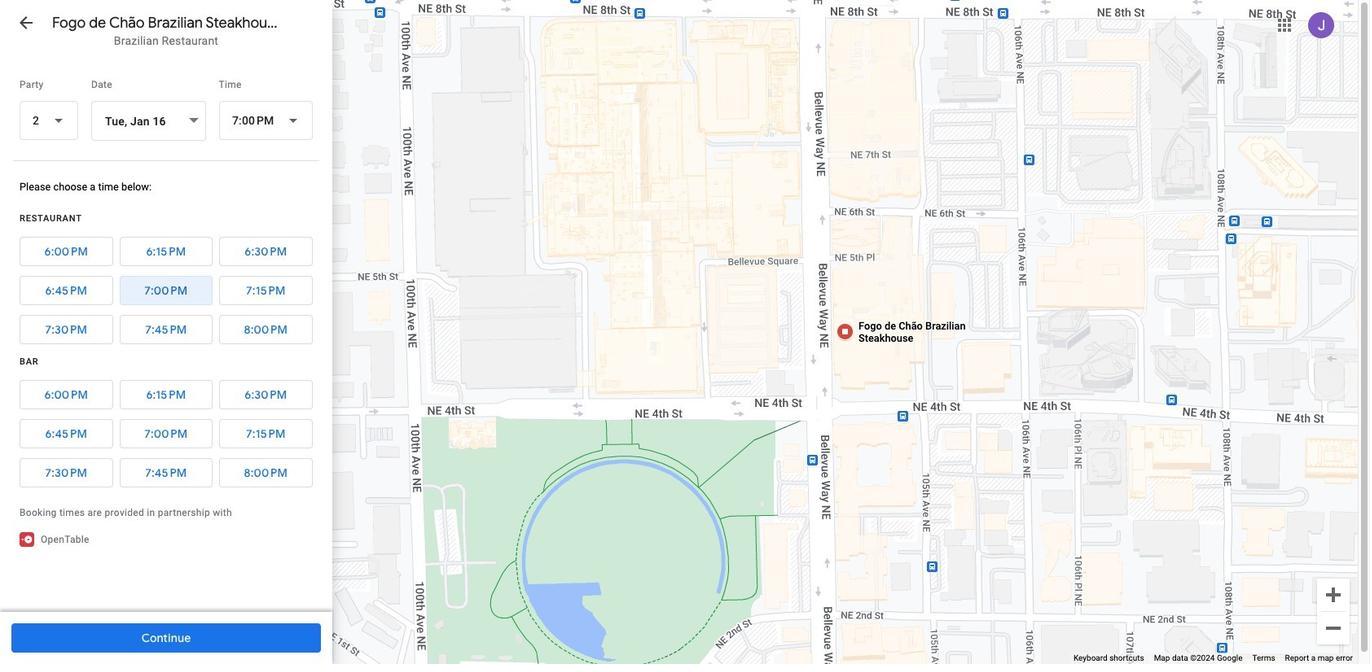 Task type: describe. For each thing, give the bounding box(es) containing it.
back image
[[16, 13, 36, 33]]

map region
[[246, 0, 1371, 665]]

google account: jacob simon  
(simonjacob477@gmail.com) image
[[1309, 12, 1335, 38]]



Task type: vqa. For each thing, say whether or not it's contained in the screenshot.
opentable icon
yes



Task type: locate. For each thing, give the bounding box(es) containing it.
opentable image
[[20, 533, 34, 548]]

None field
[[20, 101, 78, 140], [219, 101, 313, 140], [20, 101, 78, 140], [219, 101, 313, 140]]

heading
[[0, 13, 332, 33]]



